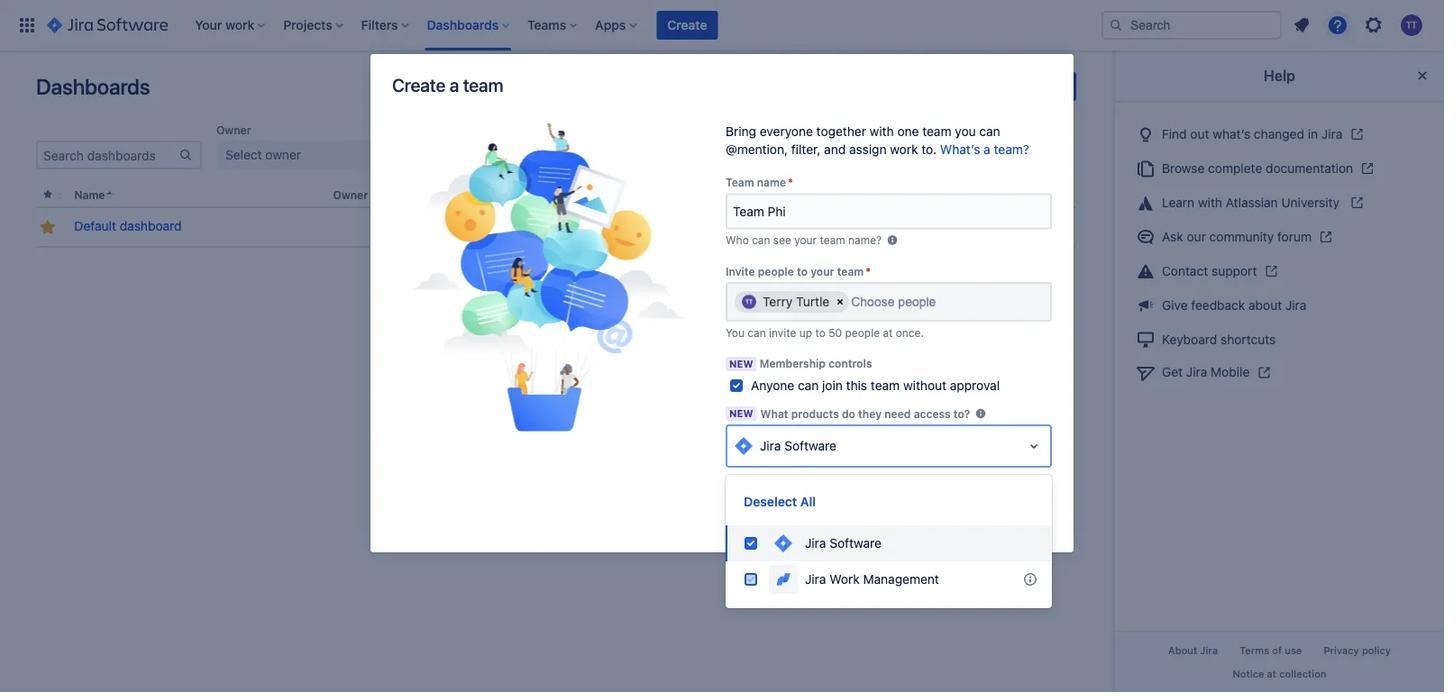 Task type: describe. For each thing, give the bounding box(es) containing it.
your for to
[[811, 265, 834, 278]]

about jira
[[1168, 645, 1218, 657]]

0 vertical spatial create a team
[[392, 74, 503, 95]]

keyboard
[[1162, 332, 1217, 347]]

invite
[[769, 326, 796, 339]]

keyboard shortcuts
[[1162, 332, 1276, 347]]

terms
[[1240, 645, 1269, 657]]

together
[[816, 124, 866, 139]]

invite people to your team *
[[726, 265, 871, 278]]

learn with atlassian university link
[[1130, 186, 1430, 220]]

team inside new membership controls anyone can join this team without approval
[[871, 378, 900, 393]]

50
[[829, 326, 842, 339]]

you
[[955, 124, 976, 139]]

about
[[1249, 298, 1282, 313]]

help
[[1264, 67, 1295, 84]]

of
[[1272, 645, 1282, 657]]

see
[[773, 234, 791, 247]]

name
[[757, 176, 786, 189]]

team left name?
[[820, 234, 845, 247]]

documentation
[[1266, 161, 1353, 175]]

mobile
[[1211, 365, 1250, 380]]

starred by button
[[944, 189, 999, 201]]

1 horizontal spatial open image
[[1023, 435, 1045, 457]]

terms of use
[[1240, 645, 1302, 657]]

ask
[[1162, 229, 1183, 244]]

learn with atlassian university
[[1162, 195, 1343, 210]]

feedback
[[1191, 298, 1245, 313]]

by
[[987, 189, 999, 201]]

default
[[74, 219, 116, 234]]

notice at collection
[[1233, 668, 1327, 680]]

team up clear icon
[[837, 265, 864, 278]]

approval
[[950, 378, 1000, 393]]

@mention,
[[726, 142, 788, 157]]

1 open image from the left
[[563, 144, 584, 166]]

e.g. HR Team, Redesign Project, Team Mango field
[[727, 195, 1050, 228]]

2 horizontal spatial create
[[958, 509, 998, 524]]

access
[[914, 407, 951, 420]]

assign
[[849, 142, 887, 157]]

public
[[562, 219, 598, 234]]

2 people
[[944, 219, 994, 234]]

atlassian
[[1226, 195, 1278, 210]]

primary element
[[11, 0, 1102, 50]]

contact support link
[[1130, 254, 1430, 288]]

people for 2
[[955, 219, 994, 234]]

everyone
[[760, 124, 813, 139]]

once.
[[896, 326, 924, 339]]

filter,
[[791, 142, 821, 157]]

what's
[[1213, 126, 1250, 141]]

your for see
[[794, 234, 817, 247]]

privacy policy
[[1324, 645, 1391, 657]]

0 vertical spatial jira software
[[760, 439, 836, 453]]

clear image
[[833, 295, 848, 309]]

create inside the primary element
[[667, 18, 707, 32]]

work
[[830, 572, 860, 587]]

can right you
[[748, 326, 766, 339]]

2
[[944, 219, 951, 234]]

deselect
[[744, 494, 797, 509]]

keyboard shortcuts link
[[1130, 322, 1430, 356]]

private
[[769, 219, 809, 234]]

complete
[[1208, 161, 1262, 175]]

jira down all
[[805, 536, 826, 551]]

2 open image from the left
[[757, 144, 779, 166]]

privacy
[[1324, 645, 1359, 657]]

editors
[[737, 189, 774, 201]]

give feedback about jira
[[1162, 298, 1307, 313]]

Search dashboards text field
[[38, 142, 178, 168]]

search image
[[1109, 18, 1123, 32]]

get jira mobile link
[[1130, 356, 1430, 390]]

turtle
[[796, 294, 830, 309]]

jira work management
[[805, 572, 939, 587]]

new for new
[[729, 408, 753, 420]]

notice at collection link
[[1222, 662, 1337, 685]]

collection
[[1279, 668, 1327, 680]]

star default dashboard image
[[37, 216, 59, 238]]

about jira button
[[1157, 640, 1229, 662]]

who can see your team name?
[[726, 234, 882, 247]]

team inside 'bring everyone together with one team you can @mention, filter, and assign work to.'
[[922, 124, 952, 139]]

get jira mobile
[[1162, 365, 1250, 380]]

create a team image
[[413, 123, 683, 432]]

who
[[726, 234, 749, 247]]

viewers
[[530, 189, 572, 201]]

university
[[1281, 195, 1339, 210]]

team?
[[994, 142, 1029, 157]]

close image
[[1412, 65, 1433, 87]]

team up project
[[463, 74, 503, 95]]

terry turtle image
[[742, 295, 756, 309]]

ask our community forum link
[[1130, 220, 1430, 254]]

work
[[890, 142, 918, 157]]

changed
[[1254, 126, 1304, 141]]

to?
[[954, 407, 970, 420]]

1 vertical spatial a
[[984, 142, 990, 157]]

notice
[[1233, 668, 1264, 680]]

1 vertical spatial jira software
[[805, 536, 881, 551]]

jira inside get jira mobile link
[[1186, 365, 1207, 380]]

0 horizontal spatial owner
[[216, 123, 251, 136]]

management
[[863, 572, 939, 587]]

need
[[885, 407, 911, 420]]

ask our community forum
[[1162, 229, 1312, 244]]

owner inside dashboards details element
[[333, 189, 368, 201]]

create button
[[657, 11, 718, 40]]

to.
[[921, 142, 937, 157]]

controls
[[829, 357, 872, 370]]

name
[[74, 189, 105, 201]]



Task type: locate. For each thing, give the bounding box(es) containing it.
what
[[760, 407, 788, 420]]

jira work management image
[[773, 569, 794, 590], [773, 569, 794, 590]]

find
[[1162, 126, 1187, 141]]

your team name is visible to anyone in your organisation. it may be visible on work shared outside your organisation. image
[[885, 233, 900, 247]]

team up editorpanelicon
[[1011, 509, 1041, 524]]

jira inside about jira button
[[1200, 645, 1218, 657]]

browse complete documentation
[[1162, 161, 1353, 175]]

out
[[1190, 126, 1209, 141]]

jira down what
[[760, 439, 781, 453]]

people
[[955, 219, 994, 234], [758, 265, 794, 278], [845, 326, 880, 339]]

they
[[858, 407, 882, 420]]

deselect all
[[744, 494, 816, 509]]

Choose people text field
[[851, 295, 940, 310]]

select owner
[[225, 147, 301, 162]]

0 horizontal spatial create a team
[[392, 74, 503, 95]]

editorpanelicon image
[[1020, 569, 1041, 590]]

policy
[[1362, 645, 1391, 657]]

1 vertical spatial software
[[830, 536, 881, 551]]

*
[[788, 176, 793, 189], [866, 265, 871, 278]]

create a team element
[[393, 123, 703, 436]]

software down products in the right bottom of the page
[[784, 439, 836, 453]]

0 vertical spatial create
[[667, 18, 707, 32]]

1 select from the left
[[225, 147, 262, 162]]

jira right the 'in'
[[1321, 126, 1343, 141]]

software up work
[[830, 536, 881, 551]]

this
[[846, 378, 867, 393]]

select for select owner
[[225, 147, 262, 162]]

can up what's a team? "link"
[[979, 124, 1000, 139]]

new inside new membership controls anyone can join this team without approval
[[729, 358, 753, 370]]

new for new membership controls anyone can join this team without approval
[[729, 358, 753, 370]]

shortcuts
[[1221, 332, 1276, 347]]

a inside button
[[1001, 509, 1008, 524]]

name?
[[848, 234, 882, 247]]

at inside "notice at collection" link
[[1267, 668, 1276, 680]]

support
[[1212, 263, 1257, 278]]

name button
[[74, 189, 105, 201]]

select left the owner on the left top of the page
[[225, 147, 262, 162]]

jira software down products in the right bottom of the page
[[760, 439, 836, 453]]

what's a team?
[[940, 142, 1029, 157]]

new
[[729, 358, 753, 370], [729, 408, 753, 420]]

owner button
[[333, 189, 368, 201]]

and
[[824, 142, 846, 157]]

jira right about
[[1200, 645, 1218, 657]]

jira software image
[[733, 435, 755, 457], [733, 435, 755, 457], [773, 533, 794, 554]]

can left join
[[798, 378, 819, 393]]

1 horizontal spatial a
[[984, 142, 990, 157]]

at left once.
[[883, 326, 893, 339]]

jira inside find out what's changed in jira link
[[1321, 126, 1343, 141]]

you
[[726, 326, 745, 339]]

at
[[883, 326, 893, 339], [1267, 668, 1276, 680]]

select left project
[[420, 147, 457, 162]]

0 horizontal spatial people
[[758, 265, 794, 278]]

0 horizontal spatial at
[[883, 326, 893, 339]]

find out what's changed in jira link
[[1130, 117, 1430, 151]]

1 vertical spatial your
[[811, 265, 834, 278]]

a
[[450, 74, 459, 95], [984, 142, 990, 157], [1001, 509, 1008, 524]]

1 horizontal spatial to
[[815, 326, 826, 339]]

0 vertical spatial software
[[784, 439, 836, 453]]

can left see
[[752, 234, 770, 247]]

our
[[1187, 229, 1206, 244]]

open image up owner 'button'
[[368, 144, 389, 166]]

2 vertical spatial create
[[958, 509, 998, 524]]

new down you
[[729, 358, 753, 370]]

can inside 'bring everyone together with one team you can @mention, filter, and assign work to.'
[[979, 124, 1000, 139]]

select for select project
[[420, 147, 457, 162]]

select project
[[420, 147, 501, 162]]

default dashboard link
[[74, 217, 182, 235]]

1 horizontal spatial at
[[1267, 668, 1276, 680]]

1 vertical spatial create
[[392, 74, 445, 95]]

0 vertical spatial at
[[883, 326, 893, 339]]

0 vertical spatial owner
[[216, 123, 251, 136]]

0 horizontal spatial open image
[[368, 144, 389, 166]]

join
[[822, 378, 843, 393]]

cancel
[[888, 509, 929, 524]]

with right learn on the top of page
[[1198, 195, 1222, 210]]

dashboards details element
[[34, 184, 1076, 248]]

membership
[[760, 357, 826, 370]]

to up terry turtle
[[797, 265, 808, 278]]

open image up name
[[757, 144, 779, 166]]

0 horizontal spatial select
[[225, 147, 262, 162]]

terry
[[763, 294, 793, 309]]

Search field
[[1102, 11, 1282, 40]]

0 horizontal spatial with
[[870, 124, 894, 139]]

jira software image
[[47, 14, 168, 36], [47, 14, 168, 36], [773, 533, 794, 554]]

people up terry
[[758, 265, 794, 278]]

at down terms of use link
[[1267, 668, 1276, 680]]

bring
[[726, 124, 756, 139]]

all
[[800, 494, 816, 509]]

1 vertical spatial with
[[1198, 195, 1222, 210]]

people right 50 in the top right of the page
[[845, 326, 880, 339]]

starred by
[[944, 189, 999, 201]]

community
[[1209, 229, 1274, 244]]

1 horizontal spatial open image
[[757, 144, 779, 166]]

default dashboard
[[74, 219, 182, 234]]

1 vertical spatial to
[[815, 326, 826, 339]]

with inside 'bring everyone together with one team you can @mention, filter, and assign work to.'
[[870, 124, 894, 139]]

people right 2
[[955, 219, 994, 234]]

open image
[[368, 144, 389, 166], [1023, 435, 1045, 457]]

team inside create a team button
[[1011, 509, 1041, 524]]

can inside new membership controls anyone can join this team without approval
[[798, 378, 819, 393]]

your down "private"
[[794, 234, 817, 247]]

new left what
[[729, 408, 753, 420]]

2 horizontal spatial a
[[1001, 509, 1008, 524]]

* down name?
[[866, 265, 871, 278]]

deselect all button
[[744, 493, 816, 511]]

in
[[1308, 126, 1318, 141]]

1 vertical spatial create a team
[[958, 509, 1041, 524]]

1 horizontal spatial with
[[1198, 195, 1222, 210]]

what's
[[940, 142, 980, 157]]

jira right 'get' on the right of the page
[[1186, 365, 1207, 380]]

2 new from the top
[[729, 408, 753, 420]]

1 new from the top
[[729, 358, 753, 370]]

0 vertical spatial a
[[450, 74, 459, 95]]

1 vertical spatial at
[[1267, 668, 1276, 680]]

with up assign
[[870, 124, 894, 139]]

people for invite
[[758, 265, 794, 278]]

0 horizontal spatial a
[[450, 74, 459, 95]]

create banner
[[0, 0, 1444, 50]]

1 horizontal spatial create
[[667, 18, 707, 32]]

dashboards
[[36, 74, 150, 99]]

0 horizontal spatial *
[[788, 176, 793, 189]]

team right this
[[871, 378, 900, 393]]

* right name
[[788, 176, 793, 189]]

open image
[[563, 144, 584, 166], [757, 144, 779, 166]]

browse
[[1162, 161, 1205, 175]]

browse complete documentation link
[[1130, 151, 1430, 186]]

contact support
[[1162, 263, 1257, 278]]

0 horizontal spatial to
[[797, 265, 808, 278]]

jira left work
[[805, 572, 826, 587]]

contact
[[1162, 263, 1208, 278]]

terry turtle
[[763, 294, 830, 309]]

2 vertical spatial a
[[1001, 509, 1008, 524]]

select
[[225, 147, 262, 162], [420, 147, 457, 162]]

starred
[[944, 189, 984, 201]]

0 horizontal spatial open image
[[563, 144, 584, 166]]

0 vertical spatial with
[[870, 124, 894, 139]]

2 select from the left
[[420, 147, 457, 162]]

0 vertical spatial to
[[797, 265, 808, 278]]

learn
[[1162, 195, 1195, 210]]

2 vertical spatial people
[[845, 326, 880, 339]]

0 vertical spatial open image
[[368, 144, 389, 166]]

invite
[[726, 265, 755, 278]]

bring everyone together with one team you can @mention, filter, and assign work to.
[[726, 124, 1000, 157]]

0 vertical spatial people
[[955, 219, 994, 234]]

terms of use link
[[1229, 640, 1313, 662]]

to right up
[[815, 326, 826, 339]]

0 vertical spatial your
[[794, 234, 817, 247]]

1 vertical spatial people
[[758, 265, 794, 278]]

open image up viewers
[[563, 144, 584, 166]]

1 horizontal spatial owner
[[333, 189, 368, 201]]

what products do they need access to?
[[760, 407, 970, 420]]

up
[[799, 326, 812, 339]]

1 vertical spatial owner
[[333, 189, 368, 201]]

1 horizontal spatial select
[[420, 147, 457, 162]]

you can invite up to 50 people       at once.
[[726, 326, 924, 339]]

jira software up work
[[805, 536, 881, 551]]

1 vertical spatial new
[[729, 408, 753, 420]]

2 horizontal spatial people
[[955, 219, 994, 234]]

create a team up editorpanelicon
[[958, 509, 1041, 524]]

0 vertical spatial *
[[788, 176, 793, 189]]

0 horizontal spatial create
[[392, 74, 445, 95]]

team
[[463, 74, 503, 95], [922, 124, 952, 139], [820, 234, 845, 247], [837, 265, 864, 278], [871, 378, 900, 393], [1011, 509, 1041, 524]]

jira inside give feedback about jira 'link'
[[1285, 298, 1307, 313]]

team up "to."
[[922, 124, 952, 139]]

create a team up select project
[[392, 74, 503, 95]]

1 vertical spatial open image
[[1023, 435, 1045, 457]]

create a team
[[392, 74, 503, 95], [958, 509, 1041, 524]]

one
[[897, 124, 919, 139]]

create a team inside button
[[958, 509, 1041, 524]]

team
[[726, 176, 754, 189]]

get
[[1162, 365, 1183, 380]]

your up turtle
[[811, 265, 834, 278]]

with
[[870, 124, 894, 139], [1198, 195, 1222, 210]]

1 horizontal spatial *
[[866, 265, 871, 278]]

1 vertical spatial *
[[866, 265, 871, 278]]

jira right 'about'
[[1285, 298, 1307, 313]]

without
[[903, 378, 947, 393]]

people inside dashboards details element
[[955, 219, 994, 234]]

forum
[[1277, 229, 1312, 244]]

about
[[1168, 645, 1197, 657]]

open image up create a team button
[[1023, 435, 1045, 457]]

products
[[791, 407, 839, 420]]

what's a team? link
[[940, 142, 1029, 157]]

0 vertical spatial new
[[729, 358, 753, 370]]

do
[[842, 407, 855, 420]]

1 horizontal spatial create a team
[[958, 509, 1041, 524]]

use
[[1285, 645, 1302, 657]]

to
[[797, 265, 808, 278], [815, 326, 826, 339]]

1 horizontal spatial people
[[845, 326, 880, 339]]

cancel button
[[877, 502, 940, 531]]



Task type: vqa. For each thing, say whether or not it's contained in the screenshot.
the right With
yes



